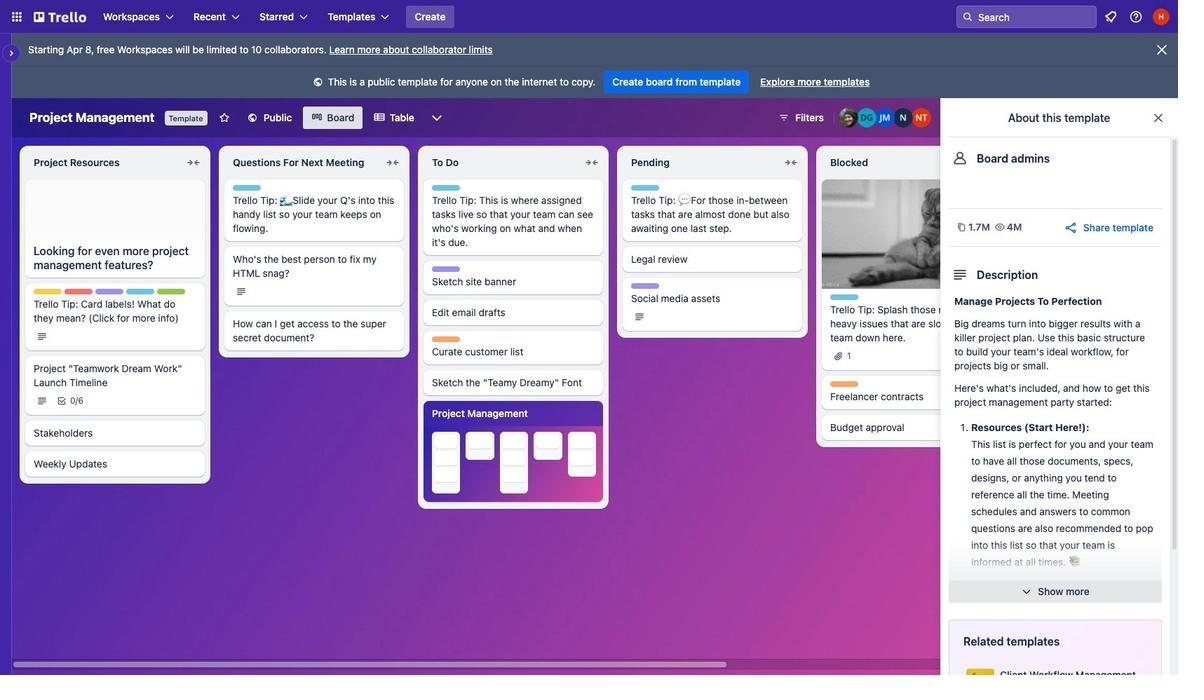 Task type: locate. For each thing, give the bounding box(es) containing it.
1 collapse list image from the left
[[384, 154, 401, 171]]

0 horizontal spatial collapse list image
[[384, 154, 401, 171]]

devan goldstein (devangoldstein2) image
[[857, 108, 877, 128]]

back to home image
[[34, 6, 86, 28]]

color: orange, title: "one more step" element
[[432, 337, 460, 342], [830, 382, 858, 387]]

caity (caity) image
[[839, 108, 858, 128]]

color: yellow, title: "copy request" element
[[34, 289, 62, 294]]

0 horizontal spatial collapse list image
[[185, 154, 202, 171]]

sm image
[[311, 76, 325, 90]]

collapse list image
[[384, 154, 401, 171], [584, 154, 600, 171]]

color: red, title: "priority" element
[[65, 289, 93, 294]]

1 horizontal spatial collapse list image
[[783, 154, 800, 171]]

2 collapse list image from the left
[[584, 154, 600, 171]]

2 collapse list image from the left
[[783, 154, 800, 171]]

primary element
[[0, 0, 1178, 34]]

color: sky, title: "trello tip" element
[[233, 185, 261, 191], [432, 185, 460, 191], [631, 185, 659, 191], [126, 289, 154, 294], [830, 295, 858, 300]]

collapse list image
[[185, 154, 202, 171], [783, 154, 800, 171]]

None text field
[[25, 151, 182, 174], [224, 151, 382, 174], [623, 151, 780, 174], [822, 151, 979, 174], [25, 151, 182, 174], [224, 151, 382, 174], [623, 151, 780, 174], [822, 151, 979, 174]]

search image
[[962, 11, 973, 22]]

None text field
[[424, 151, 581, 174]]

2 horizontal spatial color: purple, title: "design team" element
[[631, 283, 659, 289]]

0 vertical spatial color: orange, title: "one more step" element
[[432, 337, 460, 342]]

color: purple, title: "design team" element
[[432, 267, 460, 272], [631, 283, 659, 289], [95, 289, 123, 294]]

1 horizontal spatial collapse list image
[[584, 154, 600, 171]]

color: lime, title: "halp" element
[[157, 289, 185, 294]]

1 horizontal spatial color: orange, title: "one more step" element
[[830, 382, 858, 387]]



Task type: describe. For each thing, give the bounding box(es) containing it.
0 notifications image
[[1103, 8, 1119, 25]]

0 horizontal spatial color: orange, title: "one more step" element
[[432, 337, 460, 342]]

customize views image
[[430, 111, 444, 125]]

Board name text field
[[22, 107, 162, 129]]

jordan mirchev (jordan_mirchev) image
[[875, 108, 895, 128]]

howard (howard38800628) image
[[1153, 8, 1170, 25]]

Search field
[[973, 7, 1096, 27]]

1 collapse list image from the left
[[185, 154, 202, 171]]

open information menu image
[[1129, 10, 1143, 24]]

nic (nicoletollefson1) image
[[894, 108, 913, 128]]

0 horizontal spatial color: purple, title: "design team" element
[[95, 289, 123, 294]]

nicole tang (nicoletang31) image
[[912, 108, 931, 128]]

1 horizontal spatial color: purple, title: "design team" element
[[432, 267, 460, 272]]

star or unstar board image
[[219, 112, 230, 123]]

1 vertical spatial color: orange, title: "one more step" element
[[830, 382, 858, 387]]



Task type: vqa. For each thing, say whether or not it's contained in the screenshot.
sm image
yes



